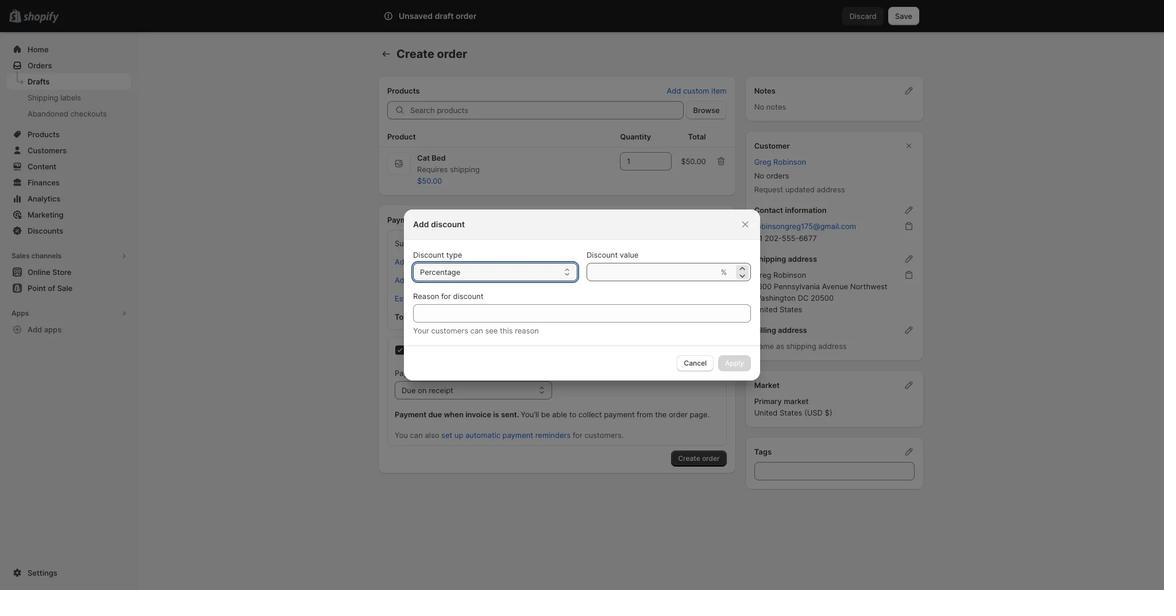 Task type: vqa. For each thing, say whether or not it's contained in the screenshot.
the plan within the the Your orders will show here To get orders and accept payments from customers, you need to select a plan. You'll only be charged for your plan after your free trial ends.
no



Task type: locate. For each thing, give the bounding box(es) containing it.
2 $0.00 from the top
[[699, 276, 719, 285]]

shipping down the drafts
[[28, 93, 58, 102]]

create inside button
[[678, 455, 701, 463]]

payment up subtotal
[[387, 216, 419, 225]]

add left custom
[[667, 86, 681, 95]]

0 horizontal spatial for
[[441, 292, 451, 301]]

greg robinson 1600 pennsylvania avenue northwest washington dc 20500 united states
[[755, 271, 888, 314]]

shipping right requires on the left of the page
[[450, 165, 480, 174]]

united inside primary market united states (usd $)
[[755, 409, 778, 418]]

when
[[444, 410, 464, 420]]

apps
[[44, 325, 62, 335]]

greg inside greg robinson no orders request updated address
[[755, 157, 772, 167]]

payment up due
[[395, 369, 426, 378]]

1 — from the top
[[498, 258, 505, 267]]

1 vertical spatial for
[[573, 431, 583, 440]]

due
[[402, 386, 416, 395]]

create order down page. on the bottom of page
[[678, 455, 720, 463]]

abandoned checkouts
[[28, 109, 107, 118]]

2 robinson from the top
[[774, 271, 806, 280]]

can right you at the left of the page
[[410, 431, 423, 440]]

2 states from the top
[[780, 409, 803, 418]]

shipping down 202-
[[755, 255, 786, 264]]

1 vertical spatial no
[[755, 171, 765, 180]]

create order inside button
[[678, 455, 720, 463]]

add discount up "discount type"
[[413, 220, 465, 229]]

add discount
[[413, 220, 465, 229], [395, 258, 442, 267]]

greg inside greg robinson 1600 pennsylvania avenue northwest washington dc 20500 united states
[[755, 271, 772, 280]]

1 vertical spatial shipping
[[411, 276, 441, 285]]

add custom item button
[[660, 83, 734, 99]]

shipping labels
[[28, 93, 81, 102]]

1 vertical spatial states
[[780, 409, 803, 418]]

0 vertical spatial add discount
[[413, 220, 465, 229]]

$50.00 down browse button
[[681, 157, 706, 166]]

draft
[[435, 11, 454, 21]]

percentage
[[420, 268, 461, 277]]

2 vertical spatial $0.00
[[699, 294, 719, 303]]

1 vertical spatial —
[[498, 276, 505, 285]]

requires
[[417, 165, 448, 174]]

notes
[[755, 86, 776, 95]]

add discount inside button
[[395, 258, 442, 267]]

sales channels button
[[7, 248, 131, 264]]

you
[[395, 431, 408, 440]]

discount down delivery
[[453, 292, 484, 301]]

states down market at right bottom
[[780, 409, 803, 418]]

greg
[[755, 157, 772, 167], [755, 271, 772, 280]]

shipping inside button
[[411, 276, 441, 285]]

0 vertical spatial create
[[397, 47, 434, 61]]

products
[[387, 86, 420, 95]]

customer
[[755, 141, 790, 151]]

1 horizontal spatial total
[[688, 132, 706, 141]]

states
[[780, 305, 803, 314], [780, 409, 803, 418]]

2 united from the top
[[755, 409, 778, 418]]

for
[[441, 292, 451, 301], [573, 431, 583, 440]]

terms
[[428, 369, 448, 378]]

discard
[[850, 11, 877, 21]]

2 no from the top
[[755, 171, 765, 180]]

payment for payment
[[387, 216, 419, 225]]

united inside greg robinson 1600 pennsylvania avenue northwest washington dc 20500 united states
[[755, 305, 778, 314]]

market
[[784, 397, 809, 406]]

your customers can see this reason
[[413, 326, 539, 336]]

discount up percentage
[[413, 251, 444, 260]]

0 vertical spatial discount
[[431, 220, 465, 229]]

save button
[[889, 7, 920, 25]]

shipping right as
[[787, 342, 817, 351]]

shipping inside cat bed requires shipping
[[450, 165, 480, 174]]

orders
[[28, 61, 52, 70]]

home link
[[7, 41, 131, 57]]

0 horizontal spatial due
[[428, 410, 442, 420]]

total down add shipping or delivery
[[395, 313, 413, 322]]

able
[[552, 410, 567, 420]]

1 vertical spatial add discount
[[395, 258, 442, 267]]

2 discount from the left
[[587, 251, 618, 260]]

payment left from
[[604, 410, 635, 420]]

robinson up 'orders'
[[774, 157, 806, 167]]

shipping
[[450, 165, 480, 174], [411, 276, 441, 285], [787, 342, 817, 351]]

address right 'updated' on the top right of the page
[[817, 185, 845, 194]]

receipt
[[429, 386, 453, 395]]

1 vertical spatial shipping
[[755, 255, 786, 264]]

order right the
[[669, 410, 688, 420]]

payment down sent. at the left bottom
[[503, 431, 533, 440]]

1 horizontal spatial for
[[573, 431, 583, 440]]

notes
[[767, 102, 786, 112]]

add down subtotal
[[395, 258, 409, 267]]

create order down unsaved draft order
[[397, 47, 467, 61]]

later
[[458, 346, 474, 355]]

due left later
[[443, 346, 456, 355]]

be
[[541, 410, 550, 420]]

discount left value on the top right
[[587, 251, 618, 260]]

sales channels
[[11, 252, 62, 260]]

0 vertical spatial payment
[[604, 410, 635, 420]]

can left see
[[471, 326, 483, 336]]

0 vertical spatial shipping
[[450, 165, 480, 174]]

united down primary
[[755, 409, 778, 418]]

0 vertical spatial states
[[780, 305, 803, 314]]

labels
[[60, 93, 81, 102]]

1 vertical spatial payment
[[503, 431, 533, 440]]

1 vertical spatial create
[[678, 455, 701, 463]]

payment down the your
[[410, 346, 441, 355]]

discount up percentage
[[411, 258, 442, 267]]

search
[[435, 11, 459, 21]]

2 vertical spatial shipping
[[787, 342, 817, 351]]

—
[[498, 258, 505, 267], [498, 276, 505, 285]]

united down "washington"
[[755, 305, 778, 314]]

1 vertical spatial create order
[[678, 455, 720, 463]]

for down to
[[573, 431, 583, 440]]

no left notes
[[755, 102, 765, 112]]

2 — from the top
[[498, 276, 505, 285]]

$50.00 left +1
[[694, 239, 719, 248]]

1 vertical spatial discount
[[411, 258, 442, 267]]

orders
[[767, 171, 790, 180]]

0 vertical spatial united
[[755, 305, 778, 314]]

set
[[442, 431, 452, 440]]

shipping
[[28, 93, 58, 102], [755, 255, 786, 264]]

0 vertical spatial no
[[755, 102, 765, 112]]

0 horizontal spatial create order
[[397, 47, 467, 61]]

1 vertical spatial $50.00
[[417, 176, 442, 186]]

add discount down subtotal
[[395, 258, 442, 267]]

0 vertical spatial —
[[498, 258, 505, 267]]

shipping address
[[755, 255, 817, 264]]

reason
[[515, 326, 539, 336]]

0 vertical spatial greg
[[755, 157, 772, 167]]

1 vertical spatial can
[[410, 431, 423, 440]]

0 vertical spatial due
[[443, 346, 456, 355]]

create order
[[397, 47, 467, 61], [678, 455, 720, 463]]

for inside add discount dialog
[[441, 292, 451, 301]]

add up subtotal
[[413, 220, 429, 229]]

total down "browse"
[[688, 132, 706, 141]]

$50.00 down requires on the left of the page
[[417, 176, 442, 186]]

automatic
[[466, 431, 501, 440]]

robinson for orders
[[774, 157, 806, 167]]

is
[[493, 410, 499, 420]]

1 horizontal spatial shipping
[[755, 255, 786, 264]]

robinson up pennsylvania
[[774, 271, 806, 280]]

$50.00
[[681, 157, 706, 166], [417, 176, 442, 186], [694, 239, 719, 248]]

greg for greg robinson no orders request updated address
[[755, 157, 772, 167]]

united
[[755, 305, 778, 314], [755, 409, 778, 418]]

create
[[397, 47, 434, 61], [678, 455, 701, 463]]

no notes
[[755, 102, 786, 112]]

for down or
[[441, 292, 451, 301]]

1 vertical spatial robinson
[[774, 271, 806, 280]]

1 greg from the top
[[755, 157, 772, 167]]

states down dc
[[780, 305, 803, 314]]

greg up '1600'
[[755, 271, 772, 280]]

1 horizontal spatial create
[[678, 455, 701, 463]]

1 horizontal spatial due
[[443, 346, 456, 355]]

no
[[755, 102, 765, 112], [755, 171, 765, 180]]

discount inside button
[[411, 258, 442, 267]]

20500
[[811, 294, 834, 303]]

1 no from the top
[[755, 102, 765, 112]]

$0.00 for add discount
[[699, 258, 719, 267]]

robinson inside greg robinson no orders request updated address
[[774, 157, 806, 167]]

1 horizontal spatial shipping
[[450, 165, 480, 174]]

payment up you at the left of the page
[[395, 410, 427, 420]]

add discount button
[[388, 254, 449, 270]]

add shipping or delivery button
[[388, 272, 488, 289]]

1 horizontal spatial can
[[471, 326, 483, 336]]

payment
[[387, 216, 419, 225], [410, 346, 441, 355], [395, 369, 426, 378], [395, 410, 427, 420]]

robinson
[[774, 157, 806, 167], [774, 271, 806, 280]]

due left when
[[428, 410, 442, 420]]

discount up type
[[431, 220, 465, 229]]

1 vertical spatial greg
[[755, 271, 772, 280]]

northwest
[[851, 282, 888, 291]]

this
[[500, 326, 513, 336]]

shipping up reason
[[411, 276, 441, 285]]

greg down customer
[[755, 157, 772, 167]]

1 vertical spatial $0.00
[[699, 276, 719, 285]]

billing address
[[755, 326, 807, 335]]

discount
[[431, 220, 465, 229], [411, 258, 442, 267], [453, 292, 484, 301]]

0 horizontal spatial total
[[395, 313, 413, 322]]

payment
[[604, 410, 635, 420], [503, 431, 533, 440]]

6677
[[799, 234, 817, 243]]

2 greg from the top
[[755, 271, 772, 280]]

add inside dialog
[[413, 220, 429, 229]]

create down page. on the bottom of page
[[678, 455, 701, 463]]

address down 6677
[[788, 255, 817, 264]]

cat
[[417, 153, 430, 163]]

— for add shipping or delivery
[[498, 276, 505, 285]]

0 vertical spatial robinson
[[774, 157, 806, 167]]

3 $0.00 from the top
[[699, 294, 719, 303]]

0 vertical spatial for
[[441, 292, 451, 301]]

0 horizontal spatial shipping
[[411, 276, 441, 285]]

1 vertical spatial due
[[428, 410, 442, 420]]

1 horizontal spatial discount
[[587, 251, 618, 260]]

subtotal
[[395, 239, 424, 248]]

no inside greg robinson no orders request updated address
[[755, 171, 765, 180]]

order
[[456, 11, 477, 21], [437, 47, 467, 61], [669, 410, 688, 420], [702, 455, 720, 463]]

0 vertical spatial $0.00
[[699, 258, 719, 267]]

1 discount from the left
[[413, 251, 444, 260]]

1 horizontal spatial create order
[[678, 455, 720, 463]]

add down add discount button
[[395, 276, 409, 285]]

create down unsaved
[[397, 47, 434, 61]]

order down page. on the bottom of page
[[702, 455, 720, 463]]

1 robinson from the top
[[774, 157, 806, 167]]

contact
[[755, 206, 783, 215]]

0 vertical spatial shipping
[[28, 93, 58, 102]]

$0.00 for add shipping or delivery
[[699, 276, 719, 285]]

cat bed requires shipping
[[417, 153, 480, 174]]

apps
[[11, 309, 29, 318]]

0 horizontal spatial discount
[[413, 251, 444, 260]]

1 states from the top
[[780, 305, 803, 314]]

0 vertical spatial $50.00
[[681, 157, 706, 166]]

0 vertical spatial can
[[471, 326, 483, 336]]

robinson inside greg robinson 1600 pennsylvania avenue northwest washington dc 20500 united states
[[774, 271, 806, 280]]

dc
[[798, 294, 809, 303]]

0 horizontal spatial can
[[410, 431, 423, 440]]

no up request at the right top of the page
[[755, 171, 765, 180]]

1 $0.00 from the top
[[699, 258, 719, 267]]

add inside button
[[667, 86, 681, 95]]

1 united from the top
[[755, 305, 778, 314]]

drafts
[[28, 77, 50, 86]]

2 vertical spatial $50.00
[[694, 239, 719, 248]]

1 vertical spatial united
[[755, 409, 778, 418]]

+1
[[755, 234, 763, 243]]

0 horizontal spatial shipping
[[28, 93, 58, 102]]

updated
[[786, 185, 815, 194]]



Task type: describe. For each thing, give the bounding box(es) containing it.
customers.
[[585, 431, 624, 440]]

your
[[413, 326, 429, 336]]

sent.
[[501, 410, 519, 420]]

payment for payment due when invoice is sent. you'll be able to collect payment from the order page.
[[395, 410, 427, 420]]

create order button
[[671, 451, 727, 467]]

payment for payment due later
[[410, 346, 441, 355]]

shipping for shipping labels
[[28, 93, 58, 102]]

also
[[425, 431, 439, 440]]

$50.00 button
[[410, 173, 449, 189]]

cancel
[[684, 359, 707, 368]]

abandoned checkouts link
[[7, 106, 131, 122]]

tags
[[755, 448, 772, 457]]

payment for payment terms
[[395, 369, 426, 378]]

shipping for shipping address
[[755, 255, 786, 264]]

primary market united states (usd $)
[[755, 397, 833, 418]]

not calculated
[[498, 294, 549, 303]]

discount for discount type
[[413, 251, 444, 260]]

washington
[[755, 294, 796, 303]]

drafts link
[[7, 74, 131, 90]]

2 horizontal spatial shipping
[[787, 342, 817, 351]]

abandoned
[[28, 109, 68, 118]]

up
[[455, 431, 463, 440]]

1 horizontal spatial payment
[[604, 410, 635, 420]]

$)
[[825, 409, 833, 418]]

address up same as shipping address
[[778, 326, 807, 335]]

to
[[569, 410, 577, 420]]

202-
[[765, 234, 782, 243]]

add for add custom item button
[[667, 86, 681, 95]]

primary
[[755, 397, 782, 406]]

address down 20500
[[819, 342, 847, 351]]

channels
[[31, 252, 62, 260]]

+1 202-555-6677
[[755, 234, 817, 243]]

due for later
[[443, 346, 456, 355]]

Reason for discount text field
[[413, 305, 751, 323]]

$50.00 inside button
[[417, 176, 442, 186]]

1600
[[755, 282, 772, 291]]

order down 'search' on the top of the page
[[437, 47, 467, 61]]

0 horizontal spatial payment
[[503, 431, 533, 440]]

order right draft
[[456, 11, 477, 21]]

unsaved draft order
[[399, 11, 477, 21]]

2 vertical spatial discount
[[453, 292, 484, 301]]

add shipping or delivery
[[395, 276, 481, 285]]

555-
[[782, 234, 799, 243]]

calculated
[[513, 294, 549, 303]]

order inside button
[[702, 455, 720, 463]]

same
[[755, 342, 774, 351]]

item
[[712, 86, 727, 95]]

market
[[755, 381, 780, 390]]

payment due later
[[410, 346, 474, 355]]

Discount value number field
[[587, 263, 719, 282]]

orders link
[[7, 57, 131, 74]]

value
[[620, 251, 639, 260]]

bed
[[432, 153, 446, 163]]

robinson for pennsylvania
[[774, 271, 806, 280]]

sales
[[11, 252, 30, 260]]

add for add shipping or delivery button
[[395, 276, 409, 285]]

information
[[785, 206, 827, 215]]

same as shipping address
[[755, 342, 847, 351]]

reminders
[[536, 431, 571, 440]]

set up automatic payment reminders link
[[442, 431, 571, 440]]

0 horizontal spatial create
[[397, 47, 434, 61]]

shipping labels link
[[7, 90, 131, 106]]

reason for discount
[[413, 292, 484, 301]]

robinsongreg175@gmail.com button
[[748, 218, 863, 235]]

customers
[[431, 326, 468, 336]]

due on receipt
[[402, 386, 453, 395]]

settings link
[[7, 566, 131, 582]]

apps button
[[7, 306, 131, 322]]

%
[[721, 268, 727, 277]]

add left apps on the bottom left of page
[[28, 325, 42, 335]]

add apps
[[28, 325, 62, 335]]

add for add discount button
[[395, 258, 409, 267]]

states inside primary market united states (usd $)
[[780, 409, 803, 418]]

greg robinson no orders request updated address
[[755, 157, 845, 194]]

unsaved
[[399, 11, 433, 21]]

0 vertical spatial create order
[[397, 47, 467, 61]]

billing
[[755, 326, 776, 335]]

you can also set up automatic payment reminders for customers.
[[395, 431, 624, 440]]

0 vertical spatial total
[[688, 132, 706, 141]]

add custom item
[[667, 86, 727, 95]]

add discount dialog
[[0, 210, 1165, 381]]

states inside greg robinson 1600 pennsylvania avenue northwest washington dc 20500 united states
[[780, 305, 803, 314]]

avenue
[[822, 282, 848, 291]]

the
[[655, 410, 667, 420]]

1 vertical spatial total
[[395, 313, 413, 322]]

settings
[[28, 569, 57, 578]]

greg for greg robinson 1600 pennsylvania avenue northwest washington dc 20500 united states
[[755, 271, 772, 280]]

pennsylvania
[[774, 282, 820, 291]]

add discount inside dialog
[[413, 220, 465, 229]]

shopify image
[[23, 12, 59, 23]]

quantity
[[620, 132, 651, 141]]

custom
[[683, 86, 710, 95]]

robinsongreg175@gmail.com
[[755, 222, 856, 231]]

address inside greg robinson no orders request updated address
[[817, 185, 845, 194]]

request
[[755, 185, 783, 194]]

greg robinson link
[[755, 157, 806, 167]]

discount for discount value
[[587, 251, 618, 260]]

cancel button
[[677, 356, 714, 372]]

reason
[[413, 292, 439, 301]]

delivery
[[453, 276, 481, 285]]

product
[[387, 132, 416, 141]]

type
[[446, 251, 462, 260]]

discounts link
[[7, 223, 131, 239]]

not
[[498, 294, 511, 303]]

due for when
[[428, 410, 442, 420]]

page.
[[690, 410, 710, 420]]

see
[[485, 326, 498, 336]]

from
[[637, 410, 653, 420]]

can inside add discount dialog
[[471, 326, 483, 336]]

collect
[[579, 410, 602, 420]]

(usd
[[805, 409, 823, 418]]

as
[[776, 342, 785, 351]]

— for add discount
[[498, 258, 505, 267]]



